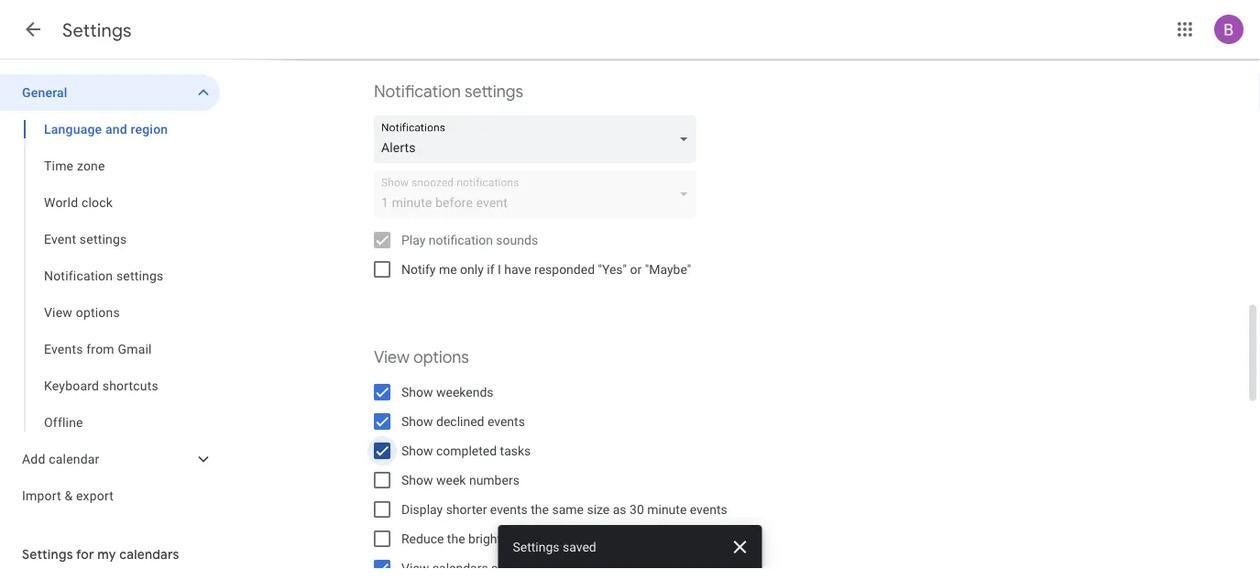Task type: vqa. For each thing, say whether or not it's contained in the screenshot.
Reduce the brightness of past events
yes



Task type: describe. For each thing, give the bounding box(es) containing it.
0 horizontal spatial the
[[447, 531, 465, 546]]

import & export
[[22, 488, 114, 503]]

view options inside group
[[44, 305, 120, 320]]

as
[[613, 502, 627, 517]]

1 horizontal spatial view
[[374, 347, 410, 368]]

export
[[76, 488, 114, 503]]

tasks
[[500, 443, 531, 458]]

1 vertical spatial options
[[414, 347, 469, 368]]

group containing language and region
[[0, 111, 220, 441]]

from
[[86, 342, 114, 357]]

responded
[[535, 262, 595, 277]]

language and region
[[44, 121, 168, 137]]

"yes"
[[598, 262, 627, 277]]

show declined events
[[402, 414, 525, 429]]

brightness
[[469, 531, 529, 546]]

have
[[504, 262, 531, 277]]

add
[[22, 452, 45, 467]]

30
[[630, 502, 644, 517]]

settings heading
[[62, 18, 132, 42]]

1 horizontal spatial notification settings
[[374, 81, 524, 102]]

calendar
[[49, 452, 99, 467]]

for
[[76, 546, 94, 563]]

event settings
[[44, 231, 127, 247]]

1 horizontal spatial notification
[[374, 81, 461, 102]]

or
[[630, 262, 642, 277]]

gmail
[[118, 342, 152, 357]]

add calendar
[[22, 452, 99, 467]]

0 vertical spatial the
[[531, 502, 549, 517]]

display
[[402, 502, 443, 517]]

reduce the brightness of past events
[[402, 531, 613, 546]]

events
[[44, 342, 83, 357]]

calendars
[[119, 546, 179, 563]]

notification
[[429, 232, 493, 248]]

1 horizontal spatial view options
[[374, 347, 469, 368]]

if
[[487, 262, 495, 277]]

notification inside group
[[44, 268, 113, 283]]

settings saved
[[513, 540, 597, 555]]

events up reduce the brightness of past events
[[490, 502, 528, 517]]

events right minute
[[690, 502, 728, 517]]

language
[[44, 121, 102, 137]]

clock
[[81, 195, 113, 210]]

region
[[131, 121, 168, 137]]

general tree item
[[0, 74, 220, 111]]

show for show weekends
[[402, 385, 433, 400]]

0 vertical spatial view
[[44, 305, 72, 320]]

import
[[22, 488, 61, 503]]

keyboard
[[44, 378, 99, 393]]

events up "tasks"
[[488, 414, 525, 429]]

1 vertical spatial settings
[[80, 231, 127, 247]]

zone
[[77, 158, 105, 173]]

same
[[552, 502, 584, 517]]

settings for my calendars
[[22, 546, 179, 563]]

show weekends
[[402, 385, 494, 400]]

time
[[44, 158, 74, 173]]



Task type: locate. For each thing, give the bounding box(es) containing it.
0 vertical spatial notification
[[374, 81, 461, 102]]

display shorter events the same size as 30 minute events
[[402, 502, 728, 517]]

view options
[[44, 305, 120, 320], [374, 347, 469, 368]]

saved
[[563, 540, 597, 555]]

0 horizontal spatial notification
[[44, 268, 113, 283]]

notify
[[402, 262, 436, 277]]

shortcuts
[[102, 378, 159, 393]]

notify me only if i have responded "yes" or "maybe"
[[402, 262, 691, 277]]

&
[[65, 488, 73, 503]]

show week numbers
[[402, 473, 520, 488]]

me
[[439, 262, 457, 277]]

show
[[402, 385, 433, 400], [402, 414, 433, 429], [402, 443, 433, 458], [402, 473, 433, 488]]

1 vertical spatial the
[[447, 531, 465, 546]]

notification settings
[[374, 81, 524, 102], [44, 268, 164, 283]]

options up events from gmail
[[76, 305, 120, 320]]

keyboard shortcuts
[[44, 378, 159, 393]]

event
[[44, 231, 76, 247]]

show for show completed tasks
[[402, 443, 433, 458]]

settings
[[62, 18, 132, 42], [513, 540, 560, 555], [22, 546, 73, 563]]

and
[[105, 121, 127, 137]]

the left same
[[531, 502, 549, 517]]

completed
[[436, 443, 497, 458]]

1 vertical spatial view options
[[374, 347, 469, 368]]

my
[[97, 546, 116, 563]]

view up events
[[44, 305, 72, 320]]

show up display
[[402, 473, 433, 488]]

show down show weekends
[[402, 414, 433, 429]]

weekends
[[436, 385, 494, 400]]

1 show from the top
[[402, 385, 433, 400]]

view options up show weekends
[[374, 347, 469, 368]]

size
[[587, 502, 610, 517]]

view
[[44, 305, 72, 320], [374, 347, 410, 368]]

offline
[[44, 415, 83, 430]]

past
[[547, 531, 572, 546]]

1 horizontal spatial options
[[414, 347, 469, 368]]

1 horizontal spatial the
[[531, 502, 549, 517]]

time zone
[[44, 158, 105, 173]]

settings for settings
[[62, 18, 132, 42]]

1 vertical spatial notification
[[44, 268, 113, 283]]

settings for settings saved
[[513, 540, 560, 555]]

show left completed
[[402, 443, 433, 458]]

shorter
[[446, 502, 487, 517]]

of
[[532, 531, 544, 546]]

0 vertical spatial view options
[[44, 305, 120, 320]]

0 horizontal spatial notification settings
[[44, 268, 164, 283]]

1 vertical spatial notification settings
[[44, 268, 164, 283]]

show for show week numbers
[[402, 473, 433, 488]]

0 horizontal spatial view options
[[44, 305, 120, 320]]

world clock
[[44, 195, 113, 210]]

reduce
[[402, 531, 444, 546]]

1 vertical spatial view
[[374, 347, 410, 368]]

show for show declined events
[[402, 414, 433, 429]]

2 vertical spatial settings
[[116, 268, 164, 283]]

notification
[[374, 81, 461, 102], [44, 268, 113, 283]]

world
[[44, 195, 78, 210]]

the
[[531, 502, 549, 517], [447, 531, 465, 546]]

show completed tasks
[[402, 443, 531, 458]]

week
[[436, 473, 466, 488]]

view options up events from gmail
[[44, 305, 120, 320]]

4 show from the top
[[402, 473, 433, 488]]

options up show weekends
[[414, 347, 469, 368]]

play notification sounds
[[402, 232, 538, 248]]

None field
[[374, 116, 704, 163]]

events from gmail
[[44, 342, 152, 357]]

2 show from the top
[[402, 414, 433, 429]]

group
[[0, 111, 220, 441]]

options
[[76, 305, 120, 320], [414, 347, 469, 368]]

the down the shorter
[[447, 531, 465, 546]]

show left weekends
[[402, 385, 433, 400]]

only
[[460, 262, 484, 277]]

events down size
[[575, 531, 613, 546]]

numbers
[[469, 473, 520, 488]]

0 vertical spatial options
[[76, 305, 120, 320]]

view up show weekends
[[374, 347, 410, 368]]

"maybe"
[[645, 262, 691, 277]]

events
[[488, 414, 525, 429], [490, 502, 528, 517], [690, 502, 728, 517], [575, 531, 613, 546]]

settings
[[465, 81, 524, 102], [80, 231, 127, 247], [116, 268, 164, 283]]

i
[[498, 262, 501, 277]]

settings for settings for my calendars
[[22, 546, 73, 563]]

0 vertical spatial settings
[[465, 81, 524, 102]]

go back image
[[22, 18, 44, 40]]

general
[[22, 85, 67, 100]]

sounds
[[496, 232, 538, 248]]

0 horizontal spatial view
[[44, 305, 72, 320]]

play
[[402, 232, 426, 248]]

3 show from the top
[[402, 443, 433, 458]]

0 horizontal spatial options
[[76, 305, 120, 320]]

tree
[[0, 74, 220, 514]]

0 vertical spatial notification settings
[[374, 81, 524, 102]]

tree containing general
[[0, 74, 220, 514]]

declined
[[436, 414, 484, 429]]

minute
[[647, 502, 687, 517]]



